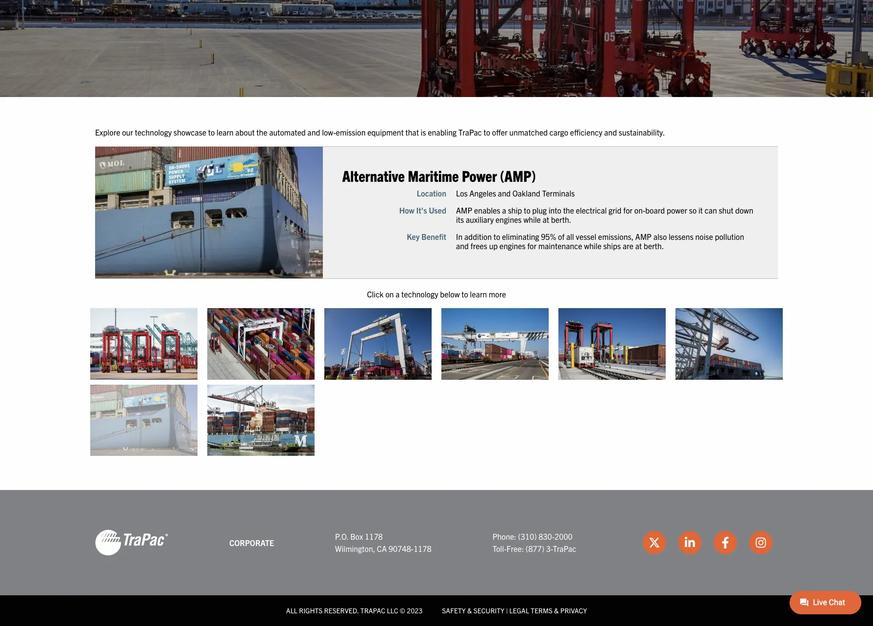 Task type: locate. For each thing, give the bounding box(es) containing it.
learn
[[217, 127, 234, 137], [470, 289, 487, 299]]

1 horizontal spatial trapac
[[553, 544, 577, 554]]

2000
[[555, 532, 573, 542]]

1 vertical spatial while
[[585, 241, 602, 251]]

at inside in addition to eliminating 95% of all vessel emissions, amp also lessens noise pollution and frees up engines for maintenance while ships are at berth.
[[636, 241, 642, 251]]

&
[[468, 607, 472, 616], [555, 607, 559, 616]]

los angeles and oakland terminals
[[456, 188, 575, 198]]

1 vertical spatial 1178
[[414, 544, 432, 554]]

1 horizontal spatial &
[[555, 607, 559, 616]]

0 horizontal spatial learn
[[217, 127, 234, 137]]

and left 'low-'
[[308, 127, 320, 137]]

to
[[208, 127, 215, 137], [484, 127, 491, 137], [524, 205, 531, 215], [494, 232, 501, 242], [462, 289, 469, 299]]

0 vertical spatial for
[[624, 205, 633, 215]]

and left frees
[[456, 241, 469, 251]]

up
[[489, 241, 498, 251]]

how it's used
[[400, 205, 447, 215]]

0 vertical spatial at
[[543, 215, 550, 224]]

the
[[257, 127, 268, 137], [564, 205, 575, 215]]

0 vertical spatial a
[[502, 205, 507, 215]]

emission
[[336, 127, 366, 137]]

0 horizontal spatial technology
[[135, 127, 172, 137]]

1 vertical spatial for
[[528, 241, 537, 251]]

amp inside in addition to eliminating 95% of all vessel emissions, amp also lessens noise pollution and frees up engines for maintenance while ships are at berth.
[[636, 232, 652, 242]]

1 horizontal spatial technology
[[402, 289, 439, 299]]

berth. up of on the top right of the page
[[551, 215, 572, 224]]

0 horizontal spatial a
[[396, 289, 400, 299]]

footer
[[0, 491, 874, 627]]

0 vertical spatial berth.
[[551, 215, 572, 224]]

below
[[440, 289, 460, 299]]

used
[[429, 205, 447, 215]]

(310)
[[518, 532, 537, 542]]

the for automated
[[257, 127, 268, 137]]

engines
[[496, 215, 522, 224], [500, 241, 526, 251]]

it
[[699, 205, 703, 215]]

a inside amp enables a ship to plug into the electrical grid for on-board power so it can shut down its auxiliary engines while at berth.
[[502, 205, 507, 215]]

trapac los angeles automated radiation scanning image
[[559, 309, 666, 380]]

1178
[[365, 532, 383, 542], [414, 544, 432, 554]]

0 vertical spatial amp
[[456, 205, 473, 215]]

at for while
[[543, 215, 550, 224]]

at right are
[[636, 241, 642, 251]]

while
[[524, 215, 541, 224], [585, 241, 602, 251]]

enables
[[474, 205, 501, 215]]

the right about
[[257, 127, 268, 137]]

for left 95%
[[528, 241, 537, 251]]

to right addition
[[494, 232, 501, 242]]

amp down los
[[456, 205, 473, 215]]

learn left about
[[217, 127, 234, 137]]

1 horizontal spatial learn
[[470, 289, 487, 299]]

trapac
[[459, 127, 482, 137], [553, 544, 577, 554]]

the right into
[[564, 205, 575, 215]]

toll-
[[493, 544, 507, 554]]

amp
[[456, 205, 473, 215], [636, 232, 652, 242]]

shut
[[719, 205, 734, 215]]

1178 up ca
[[365, 532, 383, 542]]

p.o.
[[335, 532, 349, 542]]

trapac
[[361, 607, 386, 616]]

1 horizontal spatial 1178
[[414, 544, 432, 554]]

trapac inside alternative maritime power (amp) main content
[[459, 127, 482, 137]]

all
[[567, 232, 574, 242]]

eliminating
[[502, 232, 540, 242]]

1 vertical spatial amp
[[636, 232, 652, 242]]

0 horizontal spatial for
[[528, 241, 537, 251]]

0 horizontal spatial berth.
[[551, 215, 572, 224]]

1 vertical spatial berth.
[[644, 241, 664, 251]]

alternative
[[342, 166, 405, 185]]

1178 right ca
[[414, 544, 432, 554]]

1 vertical spatial trapac
[[553, 544, 577, 554]]

technology
[[135, 127, 172, 137], [402, 289, 439, 299]]

1 horizontal spatial the
[[564, 205, 575, 215]]

(877)
[[526, 544, 545, 554]]

0 vertical spatial the
[[257, 127, 268, 137]]

pollution
[[715, 232, 745, 242]]

at
[[543, 215, 550, 224], [636, 241, 642, 251]]

1 horizontal spatial berth.
[[644, 241, 664, 251]]

& right terms
[[555, 607, 559, 616]]

box
[[351, 532, 363, 542]]

to right showcase
[[208, 127, 215, 137]]

ships
[[604, 241, 621, 251]]

1 vertical spatial technology
[[402, 289, 439, 299]]

legal terms & privacy link
[[510, 607, 587, 616]]

privacy
[[561, 607, 587, 616]]

corporate
[[230, 538, 274, 548]]

at inside amp enables a ship to plug into the electrical grid for on-board power so it can shut down its auxiliary engines while at berth.
[[543, 215, 550, 224]]

learn left more
[[470, 289, 487, 299]]

to inside in addition to eliminating 95% of all vessel emissions, amp also lessens noise pollution and frees up engines for maintenance while ships are at berth.
[[494, 232, 501, 242]]

amp left also
[[636, 232, 652, 242]]

at up 95%
[[543, 215, 550, 224]]

and
[[308, 127, 320, 137], [605, 127, 617, 137], [498, 188, 511, 198], [456, 241, 469, 251]]

all
[[286, 607, 298, 616]]

click
[[367, 289, 384, 299]]

(amp)
[[500, 166, 536, 185]]

1 & from the left
[[468, 607, 472, 616]]

& right safety
[[468, 607, 472, 616]]

trapac right enabling
[[459, 127, 482, 137]]

a left ship
[[502, 205, 507, 215]]

the inside amp enables a ship to plug into the electrical grid for on-board power so it can shut down its auxiliary engines while at berth.
[[564, 205, 575, 215]]

click on a technology below to learn more
[[367, 289, 506, 299]]

for left on-
[[624, 205, 633, 215]]

to right ship
[[524, 205, 531, 215]]

a for technology
[[396, 289, 400, 299]]

a
[[502, 205, 507, 215], [396, 289, 400, 299]]

trapac down 2000
[[553, 544, 577, 554]]

offer
[[492, 127, 508, 137]]

0 vertical spatial while
[[524, 215, 541, 224]]

it's
[[417, 205, 427, 215]]

1 vertical spatial at
[[636, 241, 642, 251]]

1 horizontal spatial amp
[[636, 232, 652, 242]]

0 vertical spatial engines
[[496, 215, 522, 224]]

0 vertical spatial 1178
[[365, 532, 383, 542]]

1 vertical spatial engines
[[500, 241, 526, 251]]

berth. right are
[[644, 241, 664, 251]]

0 vertical spatial trapac
[[459, 127, 482, 137]]

and inside in addition to eliminating 95% of all vessel emissions, amp also lessens noise pollution and frees up engines for maintenance while ships are at berth.
[[456, 241, 469, 251]]

while right ship
[[524, 215, 541, 224]]

0 horizontal spatial at
[[543, 215, 550, 224]]

our
[[122, 127, 133, 137]]

0 horizontal spatial 1178
[[365, 532, 383, 542]]

a right on
[[396, 289, 400, 299]]

1 vertical spatial a
[[396, 289, 400, 299]]

terminals
[[543, 188, 575, 198]]

while left ships
[[585, 241, 602, 251]]

engines right up
[[500, 241, 526, 251]]

los
[[456, 188, 468, 198]]

for
[[624, 205, 633, 215], [528, 241, 537, 251]]

0 horizontal spatial the
[[257, 127, 268, 137]]

0 horizontal spatial amp
[[456, 205, 473, 215]]

enabling
[[428, 127, 457, 137]]

engines up the eliminating
[[496, 215, 522, 224]]

1 horizontal spatial a
[[502, 205, 507, 215]]

free:
[[507, 544, 524, 554]]

p.o. box 1178 wilmington, ca 90748-1178
[[335, 532, 432, 554]]

1 vertical spatial the
[[564, 205, 575, 215]]

0 horizontal spatial trapac
[[459, 127, 482, 137]]

1 horizontal spatial for
[[624, 205, 633, 215]]

safety & security | legal terms & privacy
[[442, 607, 587, 616]]

berth. inside amp enables a ship to plug into the electrical grid for on-board power so it can shut down its auxiliary engines while at berth.
[[551, 215, 572, 224]]

1 horizontal spatial while
[[585, 241, 602, 251]]

0 horizontal spatial while
[[524, 215, 541, 224]]

berth.
[[551, 215, 572, 224], [644, 241, 664, 251]]

technology left below on the right
[[402, 289, 439, 299]]

0 vertical spatial technology
[[135, 127, 172, 137]]

berth. inside in addition to eliminating 95% of all vessel emissions, amp also lessens noise pollution and frees up engines for maintenance while ships are at berth.
[[644, 241, 664, 251]]

safety
[[442, 607, 466, 616]]

2023
[[407, 607, 423, 616]]

0 horizontal spatial &
[[468, 607, 472, 616]]

technology right our
[[135, 127, 172, 137]]

low-
[[322, 127, 336, 137]]

footer containing p.o. box 1178
[[0, 491, 874, 627]]

equipment
[[368, 127, 404, 137]]

that
[[406, 127, 419, 137]]

at for are
[[636, 241, 642, 251]]

key
[[407, 232, 420, 242]]

1 horizontal spatial at
[[636, 241, 642, 251]]

oakland
[[513, 188, 541, 198]]



Task type: vqa. For each thing, say whether or not it's contained in the screenshot.
the topmost shore
no



Task type: describe. For each thing, give the bounding box(es) containing it.
of
[[558, 232, 565, 242]]

about
[[236, 127, 255, 137]]

amp enables a ship to plug into the electrical grid for on-board power so it can shut down its auxiliary engines while at berth.
[[456, 205, 754, 224]]

to right below on the right
[[462, 289, 469, 299]]

angeles
[[470, 188, 496, 198]]

alternative maritime power (amp)
[[342, 166, 536, 185]]

power
[[462, 166, 497, 185]]

©
[[400, 607, 406, 616]]

in
[[456, 232, 463, 242]]

location
[[417, 188, 447, 198]]

ship
[[508, 205, 522, 215]]

on-
[[635, 205, 646, 215]]

engines inside in addition to eliminating 95% of all vessel emissions, amp also lessens noise pollution and frees up engines for maintenance while ships are at berth.
[[500, 241, 526, 251]]

trapac inside phone: (310) 830-2000 toll-free: (877) 3-trapac
[[553, 544, 577, 554]]

board
[[646, 205, 665, 215]]

in addition to eliminating 95% of all vessel emissions, amp also lessens noise pollution and frees up engines for maintenance while ships are at berth.
[[456, 232, 745, 251]]

its
[[456, 215, 464, 224]]

llc
[[387, 607, 398, 616]]

addition
[[465, 232, 492, 242]]

vessel
[[576, 232, 597, 242]]

explore
[[95, 127, 120, 137]]

power
[[667, 205, 688, 215]]

for inside amp enables a ship to plug into the electrical grid for on-board power so it can shut down its auxiliary engines while at berth.
[[624, 205, 633, 215]]

reserved.
[[324, 607, 359, 616]]

a for ship
[[502, 205, 507, 215]]

also
[[654, 232, 667, 242]]

lessens
[[669, 232, 694, 242]]

automated
[[269, 127, 306, 137]]

frees
[[471, 241, 488, 251]]

key benefit
[[407, 232, 447, 242]]

ca
[[377, 544, 387, 554]]

benefit
[[422, 232, 447, 242]]

while inside amp enables a ship to plug into the electrical grid for on-board power so it can shut down its auxiliary engines while at berth.
[[524, 215, 541, 224]]

and up ship
[[498, 188, 511, 198]]

berth. for emissions,
[[644, 241, 664, 251]]

sustainability.
[[619, 127, 666, 137]]

trapac los angeles automated stacking crane image
[[207, 309, 315, 380]]

and right efficiency
[[605, 127, 617, 137]]

maintenance
[[539, 241, 583, 251]]

for inside in addition to eliminating 95% of all vessel emissions, amp also lessens noise pollution and frees up engines for maintenance while ships are at berth.
[[528, 241, 537, 251]]

so
[[690, 205, 697, 215]]

unmatched
[[510, 127, 548, 137]]

wilmington,
[[335, 544, 375, 554]]

legal
[[510, 607, 530, 616]]

the for electrical
[[564, 205, 575, 215]]

corporate image
[[95, 530, 168, 557]]

while inside in addition to eliminating 95% of all vessel emissions, amp also lessens noise pollution and frees up engines for maintenance while ships are at berth.
[[585, 241, 602, 251]]

phone:
[[493, 532, 517, 542]]

830-
[[539, 532, 555, 542]]

grid
[[609, 205, 622, 215]]

how
[[400, 205, 415, 215]]

is
[[421, 127, 426, 137]]

plug
[[533, 205, 547, 215]]

trapac los angeles automated straddle carrier image
[[90, 309, 198, 380]]

on
[[386, 289, 394, 299]]

safety & security link
[[442, 607, 505, 616]]

efficiency
[[571, 127, 603, 137]]

emissions,
[[599, 232, 634, 242]]

cargo
[[550, 127, 569, 137]]

engines inside amp enables a ship to plug into the electrical grid for on-board power so it can shut down its auxiliary engines while at berth.
[[496, 215, 522, 224]]

noise
[[696, 232, 714, 242]]

maritime
[[408, 166, 459, 185]]

are
[[623, 241, 634, 251]]

terms
[[531, 607, 553, 616]]

amp inside amp enables a ship to plug into the electrical grid for on-board power so it can shut down its auxiliary engines while at berth.
[[456, 205, 473, 215]]

more
[[489, 289, 506, 299]]

security
[[474, 607, 505, 616]]

rights
[[299, 607, 323, 616]]

95%
[[541, 232, 557, 242]]

0 vertical spatial learn
[[217, 127, 234, 137]]

90748-
[[389, 544, 414, 554]]

to inside amp enables a ship to plug into the electrical grid for on-board power so it can shut down its auxiliary engines while at berth.
[[524, 205, 531, 215]]

1 vertical spatial learn
[[470, 289, 487, 299]]

can
[[705, 205, 718, 215]]

phone: (310) 830-2000 toll-free: (877) 3-trapac
[[493, 532, 577, 554]]

into
[[549, 205, 562, 215]]

alternative maritime power (amp) main content
[[85, 126, 874, 461]]

to left offer
[[484, 127, 491, 137]]

|
[[506, 607, 508, 616]]

showcase
[[174, 127, 207, 137]]

down
[[736, 205, 754, 215]]

3-
[[547, 544, 553, 554]]

all rights reserved. trapac llc © 2023
[[286, 607, 423, 616]]

berth. for electrical
[[551, 215, 572, 224]]

2 & from the left
[[555, 607, 559, 616]]



